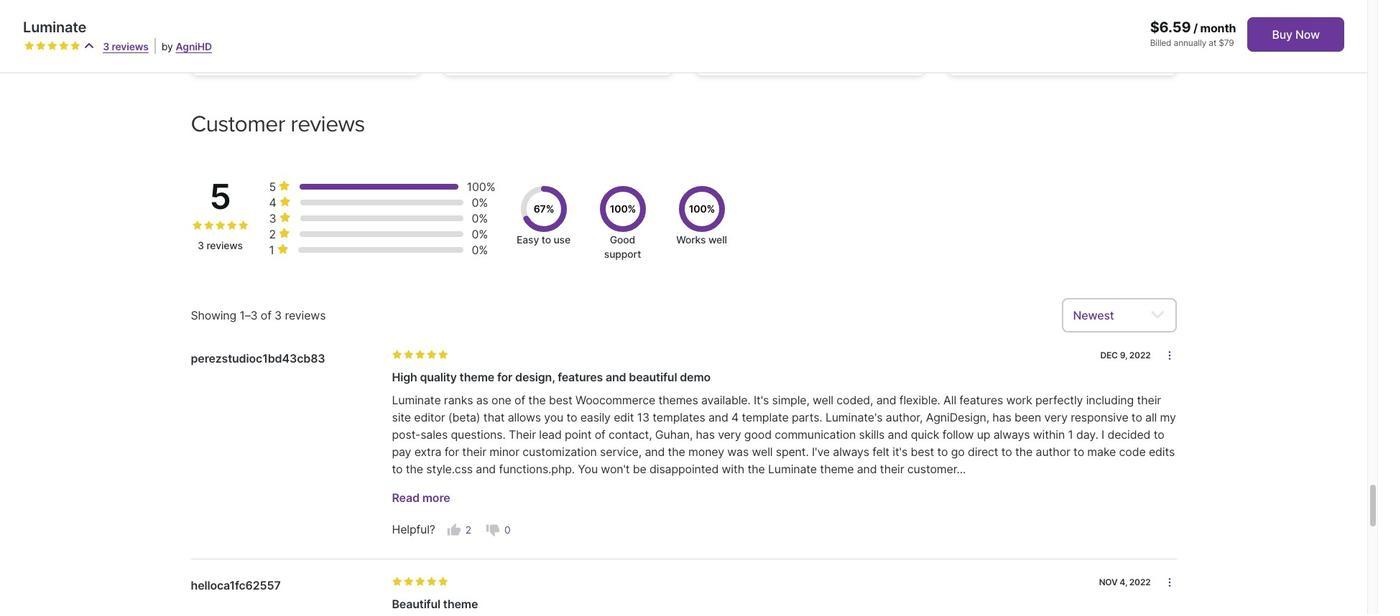 Task type: describe. For each thing, give the bounding box(es) containing it.
rate product 3 stars image for 5
[[215, 221, 225, 231]]

/
[[1194, 21, 1198, 35]]

perezstudioc1bd43cb83
[[191, 351, 325, 366]]

all
[[1146, 410, 1157, 425]]

point
[[565, 427, 592, 442]]

buy now
[[1273, 27, 1321, 42]]

easy to use
[[517, 234, 571, 246]]

beautiful
[[392, 597, 441, 612]]

$79 inside webshop $79
[[205, 49, 221, 59]]

sales
[[421, 427, 448, 442]]

0 horizontal spatial has
[[696, 427, 715, 442]]

0 vertical spatial 2
[[269, 227, 276, 241]]

perfectly
[[1036, 393, 1084, 407]]

rate product 1 star image for perezstudioc1bd43cb83
[[392, 350, 402, 360]]

0 horizontal spatial best
[[549, 393, 573, 407]]

0 horizontal spatial their
[[462, 445, 487, 459]]

to left go
[[938, 445, 948, 459]]

1 vertical spatial 2
[[466, 524, 472, 536]]

the down the guhan,
[[668, 445, 686, 459]]

rate product 4 stars image for 5
[[227, 221, 237, 231]]

been
[[1015, 410, 1042, 425]]

luminate ranks as one of the best woocommerce themes available. it's simple, well coded, and flexible. all features work perfectly including their site editor (beta) that allows you to easily edit 13 templates and 4 template parts. luminate's author, agnidesign, has been very responsive to all my post-sales questions. their lead point of contact, guhan, has very good communication skills and quick follow up always within 1 day. i decided to pay extra for their minor customization service, and the money was well spent. i've always felt it's best to go direct to the author to make code edits to the style.css and functions.php. you won't be disappointed with the luminate theme and their customer...
[[392, 393, 1176, 476]]

direct
[[968, 445, 999, 459]]

extra
[[415, 445, 442, 459]]

allows
[[508, 410, 541, 425]]

customer...
[[908, 462, 966, 476]]

1 star, 0% of reviews element
[[269, 242, 292, 258]]

at
[[1209, 37, 1217, 48]]

functions.php.
[[499, 462, 575, 476]]

angle down image
[[1151, 307, 1166, 324]]

3 stars, 0% of reviews element
[[269, 210, 294, 226]]

4 stars, 0% of reviews element
[[269, 195, 294, 210]]

buy now link
[[1248, 17, 1345, 52]]

one
[[492, 393, 512, 407]]

0 horizontal spatial of
[[261, 308, 272, 322]]

rate product 1 star image for 5
[[192, 221, 202, 231]]

as
[[476, 393, 489, 407]]

month
[[1201, 21, 1237, 35]]

0 vertical spatial features
[[558, 370, 603, 384]]

rate product 5 stars image for helloca1fc62557
[[438, 577, 448, 587]]

1 inside 1 star, 0% of reviews element
[[269, 243, 274, 257]]

now
[[1296, 27, 1321, 42]]

easily
[[581, 410, 611, 425]]

edits
[[1149, 445, 1175, 459]]

with
[[722, 462, 745, 476]]

their
[[509, 427, 536, 442]]

high
[[392, 370, 417, 384]]

vote down image
[[486, 523, 500, 538]]

that
[[484, 410, 505, 425]]

0 vertical spatial has
[[993, 410, 1012, 425]]

1 horizontal spatial very
[[1045, 410, 1068, 425]]

money
[[689, 445, 725, 459]]

2 vertical spatial their
[[880, 462, 905, 476]]

author
[[1036, 445, 1071, 459]]

more
[[422, 491, 450, 505]]

1 horizontal spatial always
[[994, 427, 1030, 442]]

0 horizontal spatial always
[[833, 445, 870, 459]]

rate product 5 stars image for the bottommost rate product 4 stars icon
[[438, 350, 448, 360]]

the right with
[[748, 462, 765, 476]]

you
[[544, 410, 564, 425]]

1–3
[[240, 308, 258, 322]]

spent.
[[776, 445, 809, 459]]

demo
[[680, 370, 711, 384]]

webshop $79
[[205, 30, 259, 59]]

4 inside luminate ranks as one of the best woocommerce themes available. it's simple, well coded, and flexible. all features work perfectly including their site editor (beta) that allows you to easily edit 13 templates and 4 template parts. luminate's author, agnidesign, has been very responsive to all my post-sales questions. their lead point of contact, guhan, has very good communication skills and quick follow up always within 1 day. i decided to pay extra for their minor customization service, and the money was well spent. i've always felt it's best to go direct to the author to make code edits to the style.css and functions.php. you won't be disappointed with the luminate theme and their customer...
[[732, 410, 739, 425]]

editor
[[414, 410, 445, 425]]

rate product 2 stars image
[[204, 221, 214, 231]]

9,
[[1120, 350, 1128, 361]]

$6.59 / month billed annually at $79
[[1151, 19, 1237, 48]]

0
[[505, 524, 511, 536]]

nov 4, 2022
[[1100, 577, 1151, 588]]

2 vertical spatial luminate
[[768, 462, 817, 476]]

parts.
[[792, 410, 823, 425]]

1 horizontal spatial well
[[752, 445, 773, 459]]

felt
[[873, 445, 890, 459]]

woocommerce
[[576, 393, 656, 407]]

including
[[1087, 393, 1134, 407]]

0 vertical spatial theme
[[460, 370, 495, 384]]

and up 'it's'
[[888, 427, 908, 442]]

1 vertical spatial best
[[911, 445, 935, 459]]

rate product 4 stars image for helloca1fc62557
[[427, 577, 437, 587]]

4,
[[1120, 577, 1128, 588]]

newest
[[1074, 308, 1115, 322]]

work
[[1007, 393, 1033, 407]]

and down 'minor'
[[476, 462, 496, 476]]

follow
[[943, 427, 974, 442]]

helloca1fc62557
[[191, 579, 281, 593]]

good
[[610, 234, 636, 246]]

lead
[[539, 427, 562, 442]]

annually
[[1174, 37, 1207, 48]]

works
[[677, 234, 706, 246]]

1 vertical spatial 3 reviews
[[198, 239, 243, 252]]

was
[[728, 445, 749, 459]]

the up allows
[[529, 393, 546, 407]]

2 horizontal spatial well
[[813, 393, 834, 407]]

buy
[[1273, 27, 1293, 42]]

0 horizontal spatial 4
[[269, 195, 276, 210]]

to down "day."
[[1074, 445, 1085, 459]]

3 reviews link
[[103, 40, 149, 52]]

agnidesign,
[[926, 410, 990, 425]]

dec 9, 2022
[[1101, 350, 1151, 361]]

day.
[[1077, 427, 1099, 442]]

2 vertical spatial of
[[595, 427, 606, 442]]

rate product 2 stars image for helloca1fc62557
[[404, 577, 414, 587]]

i
[[1102, 427, 1105, 442]]

0% for 4
[[472, 195, 488, 210]]

decided
[[1108, 427, 1151, 442]]

and down available.
[[709, 410, 729, 425]]

themes
[[659, 393, 699, 407]]

customer reviews
[[191, 110, 365, 138]]

and down felt
[[857, 462, 877, 476]]

won't
[[601, 462, 630, 476]]

to left all
[[1132, 410, 1143, 425]]

read more link
[[392, 489, 1177, 507]]

to down pay
[[392, 462, 403, 476]]

1 inside luminate ranks as one of the best woocommerce themes available. it's simple, well coded, and flexible. all features work perfectly including their site editor (beta) that allows you to easily edit 13 templates and 4 template parts. luminate's author, agnidesign, has been very responsive to all my post-sales questions. their lead point of contact, guhan, has very good communication skills and quick follow up always within 1 day. i decided to pay extra for their minor customization service, and the money was well spent. i've always felt it's best to go direct to the author to make code edits to the style.css and functions.php. you won't be disappointed with the luminate theme and their customer...
[[1069, 427, 1074, 442]]

0% for 2
[[472, 227, 488, 241]]

to right direct
[[1002, 445, 1013, 459]]

and up woocommerce at the bottom of the page
[[606, 370, 626, 384]]

2 horizontal spatial their
[[1138, 393, 1162, 407]]



Task type: vqa. For each thing, say whether or not it's contained in the screenshot.
the $79 in scentina $79 annually
no



Task type: locate. For each thing, give the bounding box(es) containing it.
2022
[[1130, 350, 1151, 361], [1130, 577, 1151, 588]]

5
[[209, 175, 231, 218], [269, 179, 276, 194]]

rate product 5 stars image up quality
[[438, 350, 448, 360]]

beautiful theme
[[392, 597, 478, 612]]

support
[[604, 248, 641, 260]]

2022 right 4,
[[1130, 577, 1151, 588]]

1 vertical spatial 2022
[[1130, 577, 1151, 588]]

3 up 2 stars, 0% of reviews element
[[269, 211, 276, 225]]

and up be
[[645, 445, 665, 459]]

well right works
[[709, 234, 727, 246]]

0 horizontal spatial well
[[709, 234, 727, 246]]

rate product 2 stars image
[[36, 41, 46, 51], [404, 350, 414, 360], [404, 577, 414, 587]]

0 vertical spatial rate product 4 stars image
[[227, 221, 237, 231]]

theme down i've
[[820, 462, 854, 476]]

within
[[1034, 427, 1065, 442]]

for inside luminate ranks as one of the best woocommerce themes available. it's simple, well coded, and flexible. all features work perfectly including their site editor (beta) that allows you to easily edit 13 templates and 4 template parts. luminate's author, agnidesign, has been very responsive to all my post-sales questions. their lead point of contact, guhan, has very good communication skills and quick follow up always within 1 day. i decided to pay extra for their minor customization service, and the money was well spent. i've always felt it's best to go direct to the author to make code edits to the style.css and functions.php. you won't be disappointed with the luminate theme and their customer...
[[445, 445, 459, 459]]

1 vertical spatial rate product 1 star image
[[392, 577, 402, 587]]

0 vertical spatial rate product 4 stars image
[[59, 41, 69, 51]]

pay
[[392, 445, 411, 459]]

1 horizontal spatial has
[[993, 410, 1012, 425]]

rate product 2 stars image for perezstudioc1bd43cb83
[[404, 350, 414, 360]]

0 horizontal spatial $79
[[205, 49, 221, 59]]

0 horizontal spatial rate product 5 stars image
[[70, 41, 81, 51]]

1 horizontal spatial features
[[960, 393, 1004, 407]]

features
[[558, 370, 603, 384], [960, 393, 1004, 407]]

0 vertical spatial best
[[549, 393, 573, 407]]

always down been
[[994, 427, 1030, 442]]

0 vertical spatial luminate
[[23, 19, 86, 36]]

2 horizontal spatial of
[[595, 427, 606, 442]]

open options menu image
[[1164, 577, 1176, 589]]

nov
[[1100, 577, 1118, 588]]

1 horizontal spatial 4
[[732, 410, 739, 425]]

post-
[[392, 427, 421, 442]]

0 vertical spatial well
[[709, 234, 727, 246]]

1 horizontal spatial of
[[515, 393, 526, 407]]

always
[[994, 427, 1030, 442], [833, 445, 870, 459]]

for up style.css
[[445, 445, 459, 459]]

well down good
[[752, 445, 773, 459]]

rate product 1 star image
[[192, 221, 202, 231], [392, 350, 402, 360]]

1 horizontal spatial rate product 5 stars image
[[438, 577, 448, 587]]

read
[[392, 491, 420, 505]]

1
[[269, 243, 274, 257], [1069, 427, 1074, 442]]

1 vertical spatial their
[[462, 445, 487, 459]]

1 vertical spatial has
[[696, 427, 715, 442]]

to right you
[[567, 410, 578, 425]]

design,
[[515, 370, 555, 384]]

code
[[1120, 445, 1146, 459]]

features inside luminate ranks as one of the best woocommerce themes available. it's simple, well coded, and flexible. all features work perfectly including their site editor (beta) that allows you to easily edit 13 templates and 4 template parts. luminate's author, agnidesign, has been very responsive to all my post-sales questions. their lead point of contact, guhan, has very good communication skills and quick follow up always within 1 day. i decided to pay extra for their minor customization service, and the money was well spent. i've always felt it's best to go direct to the author to make code edits to the style.css and functions.php. you won't be disappointed with the luminate theme and their customer...
[[960, 393, 1004, 407]]

$6.59
[[1151, 19, 1191, 36]]

1 vertical spatial rate product 5 stars image
[[438, 350, 448, 360]]

3 0% from the top
[[472, 227, 488, 241]]

1 0% from the top
[[472, 195, 488, 210]]

1 horizontal spatial rate product 4 stars image
[[427, 350, 437, 360]]

use
[[554, 234, 571, 246]]

0 vertical spatial of
[[261, 308, 272, 322]]

luminate
[[23, 19, 86, 36], [392, 393, 441, 407], [768, 462, 817, 476]]

theme right beautiful at the bottom
[[443, 597, 478, 612]]

1 horizontal spatial $79
[[1219, 37, 1235, 48]]

0 horizontal spatial luminate
[[23, 19, 86, 36]]

rate product 5 stars image left the 3 reviews link
[[70, 41, 81, 51]]

vote up image
[[447, 523, 461, 538]]

2022 right the '9,' on the bottom
[[1130, 350, 1151, 361]]

0 horizontal spatial 1
[[269, 243, 274, 257]]

rate product 3 stars image for perezstudioc1bd43cb83
[[415, 350, 425, 360]]

1 horizontal spatial 1
[[1069, 427, 1074, 442]]

very
[[1045, 410, 1068, 425], [718, 427, 742, 442]]

$79
[[1219, 37, 1235, 48], [205, 49, 221, 59]]

luminate for luminate
[[23, 19, 86, 36]]

rate product 3 stars image
[[47, 41, 58, 51], [215, 221, 225, 231], [415, 350, 425, 360], [415, 577, 425, 587]]

rate product 5 stars image
[[70, 41, 81, 51], [438, 350, 448, 360]]

rate product 5 stars image
[[238, 221, 248, 231], [438, 577, 448, 587]]

4
[[269, 195, 276, 210], [732, 410, 739, 425]]

has down work
[[993, 410, 1012, 425]]

3 right 1–3 in the left of the page
[[275, 308, 282, 322]]

2 0% from the top
[[472, 211, 488, 225]]

make
[[1088, 445, 1117, 459]]

0% for 1
[[472, 243, 488, 257]]

best
[[549, 393, 573, 407], [911, 445, 935, 459]]

to left use at the top
[[542, 234, 551, 246]]

1 vertical spatial rate product 5 stars image
[[438, 577, 448, 587]]

rate product 1 star image for the top rate product 4 stars icon
[[24, 41, 35, 51]]

1 horizontal spatial best
[[911, 445, 935, 459]]

1 horizontal spatial for
[[497, 370, 513, 384]]

3 down rate product 2 stars image
[[198, 239, 204, 252]]

rate product 1 star image for rate product 4 stars image for helloca1fc62557
[[392, 577, 402, 587]]

0 horizontal spatial 2
[[269, 227, 276, 241]]

1 horizontal spatial luminate
[[392, 393, 441, 407]]

always down the skills
[[833, 445, 870, 459]]

the left author
[[1016, 445, 1033, 459]]

0 horizontal spatial 3 reviews
[[103, 40, 149, 52]]

webshop link
[[205, 30, 259, 46]]

site
[[392, 410, 411, 425]]

3
[[103, 40, 109, 52], [269, 211, 276, 225], [198, 239, 204, 252], [275, 308, 282, 322]]

to up edits
[[1154, 427, 1165, 442]]

my
[[1161, 410, 1176, 425]]

it's
[[893, 445, 908, 459]]

best down quick
[[911, 445, 935, 459]]

templates
[[653, 410, 706, 425]]

their down questions.
[[462, 445, 487, 459]]

questions.
[[451, 427, 506, 442]]

$79 right the at
[[1219, 37, 1235, 48]]

1 horizontal spatial 3 reviews
[[198, 239, 243, 252]]

2 stars, 0% of reviews element
[[269, 226, 293, 242]]

1 vertical spatial 1
[[1069, 427, 1074, 442]]

and up author,
[[877, 393, 897, 407]]

1 vertical spatial very
[[718, 427, 742, 442]]

Newest field
[[1062, 298, 1177, 333]]

guhan,
[[655, 427, 693, 442]]

1 horizontal spatial their
[[880, 462, 905, 476]]

1 down 2 stars, 0% of reviews element
[[269, 243, 274, 257]]

service,
[[600, 445, 642, 459]]

13
[[637, 410, 650, 425]]

0%
[[472, 195, 488, 210], [472, 211, 488, 225], [472, 227, 488, 241], [472, 243, 488, 257]]

2 2022 from the top
[[1130, 577, 1151, 588]]

1 vertical spatial always
[[833, 445, 870, 459]]

skills
[[859, 427, 885, 442]]

dec
[[1101, 350, 1118, 361]]

theme inside luminate ranks as one of the best woocommerce themes available. it's simple, well coded, and flexible. all features work perfectly including their site editor (beta) that allows you to easily edit 13 templates and 4 template parts. luminate's author, agnidesign, has been very responsive to all my post-sales questions. their lead point of contact, guhan, has very good communication skills and quick follow up always within 1 day. i decided to pay extra for their minor customization service, and the money was well spent. i've always felt it's best to go direct to the author to make code edits to the style.css and functions.php. you won't be disappointed with the luminate theme and their customer...
[[820, 462, 854, 476]]

2 vertical spatial well
[[752, 445, 773, 459]]

and
[[606, 370, 626, 384], [877, 393, 897, 407], [709, 410, 729, 425], [888, 427, 908, 442], [645, 445, 665, 459], [476, 462, 496, 476], [857, 462, 877, 476]]

2 right vote up "icon"
[[466, 524, 472, 536]]

2 up 1 star, 0% of reviews element
[[269, 227, 276, 241]]

rate product 4 stars image
[[227, 221, 237, 231], [427, 577, 437, 587]]

all
[[944, 393, 957, 407]]

100%
[[467, 179, 496, 194]]

well up parts.
[[813, 393, 834, 407]]

2 vertical spatial theme
[[443, 597, 478, 612]]

their up all
[[1138, 393, 1162, 407]]

template
[[742, 410, 789, 425]]

0 vertical spatial 3 reviews
[[103, 40, 149, 52]]

rate product 1 star image up high
[[392, 350, 402, 360]]

agnihd
[[176, 40, 212, 52]]

2 vertical spatial rate product 2 stars image
[[404, 577, 414, 587]]

1 vertical spatial theme
[[820, 462, 854, 476]]

of
[[261, 308, 272, 322], [515, 393, 526, 407], [595, 427, 606, 442]]

author,
[[886, 410, 923, 425]]

2022 for helloca1fc62557
[[1130, 577, 1151, 588]]

1 horizontal spatial 2
[[466, 524, 472, 536]]

0 horizontal spatial 5
[[209, 175, 231, 218]]

by agnihd
[[162, 40, 212, 52]]

easy
[[517, 234, 539, 246]]

1 vertical spatial for
[[445, 445, 459, 459]]

good support
[[604, 234, 641, 260]]

luminate for luminate ranks as one of the best woocommerce themes available. it's simple, well coded, and flexible. all features work perfectly including their site editor (beta) that allows you to easily edit 13 templates and 4 template parts. luminate's author, agnidesign, has been very responsive to all my post-sales questions. their lead point of contact, guhan, has very good communication skills and quick follow up always within 1 day. i decided to pay extra for their minor customization service, and the money was well spent. i've always felt it's best to go direct to the author to make code edits to the style.css and functions.php. you won't be disappointed with the luminate theme and their customer...
[[392, 393, 441, 407]]

webshop
[[205, 30, 259, 46]]

features up agnidesign,
[[960, 393, 1004, 407]]

open options menu image
[[1164, 350, 1176, 361]]

very up was
[[718, 427, 742, 442]]

rate product 3 stars image for helloca1fc62557
[[415, 577, 425, 587]]

coded,
[[837, 393, 874, 407]]

theme
[[460, 370, 495, 384], [820, 462, 854, 476], [443, 597, 478, 612]]

$79 down webshop
[[205, 49, 221, 59]]

rate product 4 stars image right rate product 2 stars image
[[227, 221, 237, 231]]

5 for 5 stars, 100% of reviews element
[[209, 175, 231, 218]]

the
[[529, 393, 546, 407], [668, 445, 686, 459], [1016, 445, 1033, 459], [406, 462, 423, 476], [748, 462, 765, 476]]

0% for 3
[[472, 211, 488, 225]]

1 vertical spatial 4
[[732, 410, 739, 425]]

be
[[633, 462, 647, 476]]

5 up 4 stars, 0% of reviews element
[[269, 179, 276, 194]]

edit
[[614, 410, 634, 425]]

showing 1–3 of 3 reviews
[[191, 308, 326, 322]]

of down easily
[[595, 427, 606, 442]]

0 horizontal spatial rate product 4 stars image
[[227, 221, 237, 231]]

works well
[[677, 234, 727, 246]]

rate product 5 stars image for 5
[[238, 221, 248, 231]]

0 vertical spatial rate product 1 star image
[[192, 221, 202, 231]]

(beta)
[[448, 410, 481, 425]]

helpful?
[[392, 522, 435, 537]]

available.
[[702, 393, 751, 407]]

5 stars, 100% of reviews element
[[269, 179, 293, 195]]

high quality theme for design, features and beautiful demo
[[392, 370, 711, 384]]

2 horizontal spatial luminate
[[768, 462, 817, 476]]

1 vertical spatial rate product 4 stars image
[[427, 350, 437, 360]]

simple,
[[772, 393, 810, 407]]

1 horizontal spatial rate product 1 star image
[[392, 577, 402, 587]]

1 horizontal spatial rate product 1 star image
[[392, 350, 402, 360]]

theme up as
[[460, 370, 495, 384]]

0 vertical spatial very
[[1045, 410, 1068, 425]]

0 horizontal spatial very
[[718, 427, 742, 442]]

has up the money
[[696, 427, 715, 442]]

1 2022 from the top
[[1130, 350, 1151, 361]]

1 horizontal spatial 5
[[269, 179, 276, 194]]

rate product 1 star image left rate product 2 stars image
[[192, 221, 202, 231]]

rate product 4 stars image left the 3 reviews link
[[59, 41, 69, 51]]

0 vertical spatial 1
[[269, 243, 274, 257]]

rate product 4 stars image
[[59, 41, 69, 51], [427, 350, 437, 360]]

1 vertical spatial rate product 2 stars image
[[404, 350, 414, 360]]

5 for 4 stars, 0% of reviews element
[[269, 179, 276, 194]]

3 left 'by'
[[103, 40, 109, 52]]

0 vertical spatial 2022
[[1130, 350, 1151, 361]]

for up one
[[497, 370, 513, 384]]

0 horizontal spatial rate product 1 star image
[[192, 221, 202, 231]]

4 0% from the top
[[472, 243, 488, 257]]

responsive
[[1071, 410, 1129, 425]]

the down pay
[[406, 462, 423, 476]]

very down perfectly
[[1045, 410, 1068, 425]]

0 vertical spatial rate product 5 stars image
[[238, 221, 248, 231]]

features up woocommerce at the bottom of the page
[[558, 370, 603, 384]]

luminate's
[[826, 410, 883, 425]]

0 vertical spatial rate product 5 stars image
[[70, 41, 81, 51]]

to
[[542, 234, 551, 246], [567, 410, 578, 425], [1132, 410, 1143, 425], [1154, 427, 1165, 442], [938, 445, 948, 459], [1002, 445, 1013, 459], [1074, 445, 1085, 459], [392, 462, 403, 476]]

up
[[977, 427, 991, 442]]

minor
[[490, 445, 520, 459]]

1 vertical spatial rate product 4 stars image
[[427, 577, 437, 587]]

rate product 4 stars image up beautiful theme on the left bottom of the page
[[427, 577, 437, 587]]

0 horizontal spatial rate product 5 stars image
[[238, 221, 248, 231]]

1 left "day."
[[1069, 427, 1074, 442]]

0 horizontal spatial rate product 4 stars image
[[59, 41, 69, 51]]

rate product 5 stars image up beautiful theme on the left bottom of the page
[[438, 577, 448, 587]]

4 down available.
[[732, 410, 739, 425]]

3 reviews left 'by'
[[103, 40, 149, 52]]

$79 inside '$6.59 / month billed annually at $79'
[[1219, 37, 1235, 48]]

1 vertical spatial well
[[813, 393, 834, 407]]

1 horizontal spatial rate product 4 stars image
[[427, 577, 437, 587]]

0 vertical spatial for
[[497, 370, 513, 384]]

good
[[745, 427, 772, 442]]

0 vertical spatial 4
[[269, 195, 276, 210]]

beautiful
[[629, 370, 677, 384]]

their down 'it's'
[[880, 462, 905, 476]]

0 vertical spatial rate product 1 star image
[[24, 41, 35, 51]]

0 horizontal spatial for
[[445, 445, 459, 459]]

best up you
[[549, 393, 573, 407]]

4 down 5 stars, 100% of reviews element
[[269, 195, 276, 210]]

0 horizontal spatial features
[[558, 370, 603, 384]]

of right 1–3 in the left of the page
[[261, 308, 272, 322]]

3 reviews down rate product 2 stars image
[[198, 239, 243, 252]]

1 horizontal spatial rate product 5 stars image
[[438, 350, 448, 360]]

showing
[[191, 308, 237, 322]]

go
[[952, 445, 965, 459]]

reviews
[[112, 40, 149, 52], [291, 110, 365, 138], [207, 239, 243, 252], [285, 308, 326, 322]]

billed
[[1151, 37, 1172, 48]]

rate product 5 stars image for the top rate product 4 stars icon
[[70, 41, 81, 51]]

1 vertical spatial features
[[960, 393, 1004, 407]]

1 vertical spatial rate product 1 star image
[[392, 350, 402, 360]]

5 up rate product 2 stars image
[[209, 175, 231, 218]]

of up allows
[[515, 393, 526, 407]]

contact,
[[609, 427, 652, 442]]

quick
[[911, 427, 940, 442]]

has
[[993, 410, 1012, 425], [696, 427, 715, 442]]

rate product 4 stars image up quality
[[427, 350, 437, 360]]

quality
[[420, 370, 457, 384]]

1 vertical spatial luminate
[[392, 393, 441, 407]]

0 vertical spatial always
[[994, 427, 1030, 442]]

0 vertical spatial their
[[1138, 393, 1162, 407]]

0 vertical spatial rate product 2 stars image
[[36, 41, 46, 51]]

1 vertical spatial of
[[515, 393, 526, 407]]

rate product 1 star image
[[24, 41, 35, 51], [392, 577, 402, 587]]

0 horizontal spatial rate product 1 star image
[[24, 41, 35, 51]]

by
[[162, 40, 173, 52]]

2022 for perezstudioc1bd43cb83
[[1130, 350, 1151, 361]]

rate product 5 stars image right rate product 2 stars image
[[238, 221, 248, 231]]

style.css
[[426, 462, 473, 476]]



